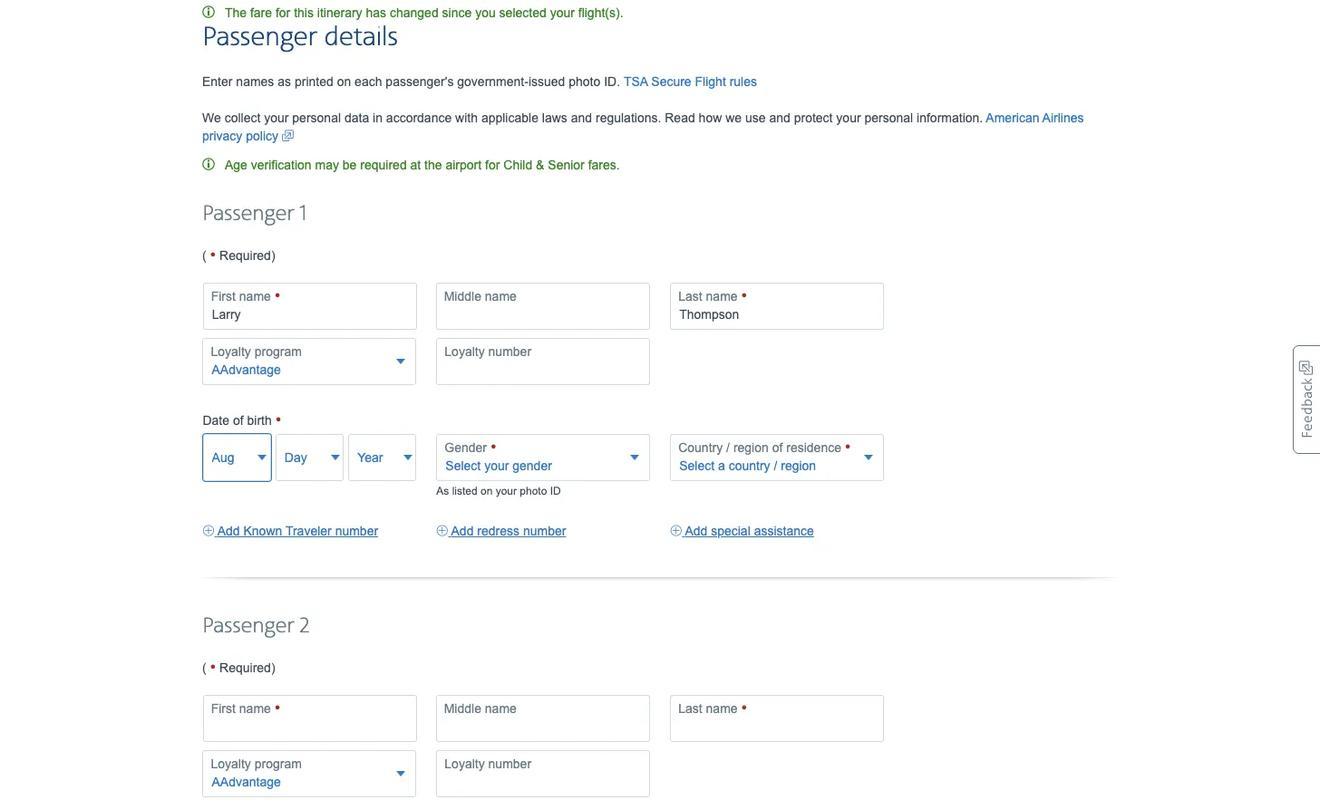 Task type: locate. For each thing, give the bounding box(es) containing it.
2 first from the top
[[211, 702, 236, 716]]

1 last name from the top
[[678, 289, 741, 304]]

1 middle name from the top
[[444, 289, 517, 304]]

fare
[[250, 5, 272, 20]]

0 horizontal spatial and
[[571, 110, 592, 125]]

has
[[366, 5, 386, 20]]

add left known
[[217, 524, 240, 538]]

passenger down age
[[202, 201, 294, 227]]

required image for country / region of residence
[[845, 440, 851, 456]]

for
[[276, 5, 290, 20], [485, 158, 500, 172]]

loyalty program
[[211, 344, 302, 359], [211, 757, 302, 771]]

your up add redress number
[[496, 485, 517, 498]]

on
[[337, 74, 351, 89], [481, 485, 493, 498]]

name for middle name text field
[[485, 702, 517, 716]]

first name for passenger 1
[[211, 289, 274, 304]]

american airlines privacy policy link
[[202, 110, 1084, 145]]

1 horizontal spatial personal
[[865, 110, 913, 125]]

1 vertical spatial last
[[678, 702, 702, 716]]

policy
[[246, 129, 278, 143]]

1 vertical spatial required )
[[216, 661, 275, 675]]

3 add image from the left
[[670, 522, 682, 540]]

american
[[986, 110, 1040, 125]]

verification
[[251, 158, 312, 172]]

last
[[678, 289, 702, 304], [678, 702, 702, 716]]

passenger left 2
[[202, 614, 294, 640]]

issued
[[529, 74, 565, 89]]

residence
[[786, 441, 841, 455]]

of left the birth
[[233, 413, 244, 428]]

photo left id
[[520, 485, 547, 498]]

last for passenger 2
[[678, 702, 702, 716]]

secure
[[651, 74, 692, 89]]

program down first name text field
[[255, 344, 302, 359]]

required down passenger 2 on the bottom
[[220, 661, 271, 675]]

use
[[745, 110, 766, 125]]

required image for date of birth
[[275, 411, 281, 430]]

0 horizontal spatial photo
[[520, 485, 547, 498]]

2 last from the top
[[678, 702, 702, 716]]

1 first from the top
[[211, 289, 236, 304]]

number
[[488, 344, 531, 359], [335, 524, 378, 538], [523, 524, 566, 538], [488, 757, 531, 771]]

loyalty number
[[445, 344, 531, 359], [445, 757, 531, 771]]

first name for passenger 2
[[211, 702, 274, 716]]

the
[[424, 158, 442, 172]]

1 vertical spatial of
[[772, 441, 783, 455]]

add image down as
[[436, 522, 448, 540]]

1 horizontal spatial on
[[481, 485, 493, 498]]

) down "passenger 1"
[[271, 248, 275, 263]]

3 passenger from the top
[[202, 614, 294, 640]]

passenger down fare
[[202, 21, 317, 54]]

1 vertical spatial on
[[481, 485, 493, 498]]

2 loyalty number text field from the top
[[436, 751, 650, 798]]

changed
[[390, 5, 439, 20]]

/
[[726, 441, 730, 455]]

personal left information.
[[865, 110, 913, 125]]

loyalty number text field down middle name text field
[[436, 751, 650, 798]]

program for 1
[[255, 344, 302, 359]]

required down "passenger 1"
[[220, 248, 271, 263]]

first name down passenger 2 on the bottom
[[211, 702, 274, 716]]

this
[[294, 5, 314, 20]]

1 loyalty number text field from the top
[[436, 338, 650, 385]]

add left redress
[[451, 524, 474, 538]]

first down "passenger 1"
[[211, 289, 236, 304]]

0 horizontal spatial add image
[[203, 522, 214, 540]]

0 vertical spatial )
[[271, 248, 275, 263]]

passenger details
[[202, 21, 398, 54]]

program down first name text box
[[255, 757, 302, 771]]

2 vertical spatial passenger
[[202, 614, 294, 640]]

1 vertical spatial middle
[[444, 702, 481, 716]]

add for add redress number
[[451, 524, 474, 538]]

loyalty number text field for 1
[[436, 338, 650, 385]]

0 horizontal spatial personal
[[292, 110, 341, 125]]

first down passenger 2 on the bottom
[[211, 702, 236, 716]]

) for 2
[[271, 661, 275, 675]]

1 loyalty number from the top
[[445, 344, 531, 359]]

2 required from the top
[[220, 661, 271, 675]]

of
[[233, 413, 244, 428], [772, 441, 783, 455]]

and right use
[[769, 110, 791, 125]]

middle name for passenger 2
[[444, 702, 517, 716]]

1 vertical spatial (
[[202, 661, 210, 675]]

(
[[202, 248, 210, 263], [202, 661, 210, 675]]

1 ) from the top
[[271, 248, 275, 263]]

read
[[665, 110, 695, 125]]

fares.
[[588, 158, 620, 172]]

protect
[[794, 110, 833, 125]]

3 add from the left
[[685, 524, 708, 538]]

add
[[217, 524, 240, 538], [451, 524, 474, 538], [685, 524, 708, 538]]

( down "passenger 1"
[[202, 248, 210, 263]]

2 first name from the top
[[211, 702, 274, 716]]

2 program from the top
[[255, 757, 302, 771]]

1 add image from the left
[[203, 522, 214, 540]]

1 vertical spatial required
[[220, 661, 271, 675]]

leave feedback, opens external site in new window image
[[1293, 345, 1320, 454]]

loyalty program down first name text box
[[211, 757, 302, 771]]

number down id
[[523, 524, 566, 538]]

1 first name from the top
[[211, 289, 274, 304]]

2 add from the left
[[451, 524, 474, 538]]

1 passenger from the top
[[202, 21, 317, 54]]

1 horizontal spatial photo
[[569, 74, 601, 89]]

1 vertical spatial middle name
[[444, 702, 517, 716]]

passenger
[[202, 21, 317, 54], [202, 201, 294, 227], [202, 614, 294, 640]]

Middle name text field
[[436, 283, 650, 330]]

2 passenger from the top
[[202, 201, 294, 227]]

0 vertical spatial required )
[[216, 248, 275, 263]]

we
[[202, 110, 221, 125]]

&
[[536, 158, 544, 172]]

0 vertical spatial loyalty number
[[445, 344, 531, 359]]

loyalty program for 2
[[211, 757, 302, 771]]

middle
[[444, 289, 481, 304], [444, 702, 481, 716]]

accordance
[[386, 110, 452, 125]]

required
[[360, 158, 407, 172]]

passenger 2
[[202, 614, 309, 640]]

personal
[[292, 110, 341, 125], [865, 110, 913, 125]]

1 vertical spatial loyalty number
[[445, 757, 531, 771]]

loyalty program up the birth
[[211, 344, 302, 359]]

flight
[[695, 74, 726, 89]]

2 loyalty number from the top
[[445, 757, 531, 771]]

First name text field
[[203, 695, 417, 742]]

1 horizontal spatial add
[[451, 524, 474, 538]]

of right region
[[772, 441, 783, 455]]

as
[[436, 485, 449, 498]]

middle for passenger 1
[[444, 289, 481, 304]]

0 vertical spatial middle name
[[444, 289, 517, 304]]

we
[[726, 110, 742, 125]]

required image
[[274, 288, 281, 304], [741, 288, 747, 304], [275, 411, 281, 430], [490, 440, 497, 456], [210, 659, 216, 677]]

photo left id.
[[569, 74, 601, 89]]

0 vertical spatial passenger
[[202, 21, 317, 54]]

last for passenger 1
[[678, 289, 702, 304]]

passenger's
[[386, 74, 454, 89]]

1 and from the left
[[571, 110, 592, 125]]

2 middle from the top
[[444, 702, 481, 716]]

( for passenger 1
[[202, 248, 210, 263]]

add inside popup button
[[685, 524, 708, 538]]

0 vertical spatial required
[[220, 248, 271, 263]]

1 required from the top
[[220, 248, 271, 263]]

photo
[[569, 74, 601, 89], [520, 485, 547, 498]]

1 horizontal spatial add image
[[436, 522, 448, 540]]

Loyalty number text field
[[436, 338, 650, 385], [436, 751, 650, 798]]

on left each in the left of the page
[[337, 74, 351, 89]]

2 ) from the top
[[271, 661, 275, 675]]

1 last name text field from the top
[[670, 283, 884, 330]]

for left this
[[276, 5, 290, 20]]

2 horizontal spatial add
[[685, 524, 708, 538]]

at
[[410, 158, 421, 172]]

1 vertical spatial last name
[[678, 702, 741, 716]]

loyalty number for 2
[[445, 757, 531, 771]]

2 middle name from the top
[[444, 702, 517, 716]]

2 personal from the left
[[865, 110, 913, 125]]

as
[[278, 74, 291, 89]]

1 loyalty program from the top
[[211, 344, 302, 359]]

first name
[[211, 289, 274, 304], [211, 702, 274, 716]]

0 horizontal spatial on
[[337, 74, 351, 89]]

loyalty number down middle name text box
[[445, 344, 531, 359]]

0 vertical spatial first name
[[211, 289, 274, 304]]

middle name for passenger 1
[[444, 289, 517, 304]]

1 vertical spatial loyalty program
[[211, 757, 302, 771]]

airlines
[[1042, 110, 1084, 125]]

number down middle name text field
[[488, 757, 531, 771]]

1 vertical spatial program
[[255, 757, 302, 771]]

0 vertical spatial (
[[202, 248, 210, 263]]

1 ( from the top
[[202, 248, 210, 263]]

0 vertical spatial last name
[[678, 289, 741, 304]]

first name down "passenger 1"
[[211, 289, 274, 304]]

loyalty number for 1
[[445, 344, 531, 359]]

on right listed
[[481, 485, 493, 498]]

1 horizontal spatial and
[[769, 110, 791, 125]]

loyalty number text field down middle name text box
[[436, 338, 650, 385]]

1 horizontal spatial for
[[485, 158, 500, 172]]

1 vertical spatial )
[[271, 661, 275, 675]]

traveler
[[286, 524, 332, 538]]

age
[[225, 158, 247, 172]]

first
[[211, 289, 236, 304], [211, 702, 236, 716]]

name
[[239, 289, 271, 304], [485, 289, 517, 304], [706, 289, 738, 304], [239, 702, 271, 716], [485, 702, 517, 716], [706, 702, 738, 716]]

and right laws
[[571, 110, 592, 125]]

2 add image from the left
[[436, 522, 448, 540]]

id
[[550, 485, 561, 498]]

passenger for passenger 2
[[202, 614, 294, 640]]

0 horizontal spatial of
[[233, 413, 244, 428]]

add image
[[203, 522, 214, 540], [436, 522, 448, 540], [670, 522, 682, 540]]

data
[[344, 110, 369, 125]]

required ) down passenger 2 on the bottom
[[216, 661, 275, 675]]

required image for last name
[[741, 701, 747, 717]]

0 horizontal spatial add
[[217, 524, 240, 538]]

personal up the newpage image
[[292, 110, 341, 125]]

) down passenger 2 on the bottom
[[271, 661, 275, 675]]

1 vertical spatial for
[[485, 158, 500, 172]]

required image for gender
[[490, 440, 497, 456]]

required ) down "passenger 1"
[[216, 248, 275, 263]]

2 last name text field from the top
[[670, 695, 884, 742]]

program
[[255, 344, 302, 359], [255, 757, 302, 771]]

1 last from the top
[[678, 289, 702, 304]]

loyalty
[[211, 344, 251, 359], [445, 344, 485, 359], [211, 757, 251, 771], [445, 757, 485, 771]]

( down passenger 2 on the bottom
[[202, 661, 210, 675]]

1 add from the left
[[217, 524, 240, 538]]

0 vertical spatial photo
[[569, 74, 601, 89]]

2 required ) from the top
[[216, 661, 275, 675]]

0 vertical spatial first
[[211, 289, 236, 304]]

1 program from the top
[[255, 344, 302, 359]]

required ) for passenger 2
[[216, 661, 275, 675]]

1 horizontal spatial of
[[772, 441, 783, 455]]

senior
[[548, 158, 585, 172]]

loyalty number down middle name text field
[[445, 757, 531, 771]]

Last name text field
[[670, 283, 884, 330], [670, 695, 884, 742]]

1 required ) from the top
[[216, 248, 275, 263]]

program for 2
[[255, 757, 302, 771]]

0 horizontal spatial for
[[276, 5, 290, 20]]

add image left special
[[670, 522, 682, 540]]

1 vertical spatial loyalty number text field
[[436, 751, 650, 798]]

required
[[220, 248, 271, 263], [220, 661, 271, 675]]

american airlines privacy policy
[[202, 110, 1084, 143]]

1 vertical spatial first
[[211, 702, 236, 716]]

0 vertical spatial middle
[[444, 289, 481, 304]]

0 vertical spatial loyalty program
[[211, 344, 302, 359]]

0 vertical spatial on
[[337, 74, 351, 89]]

0 vertical spatial program
[[255, 344, 302, 359]]

middle name
[[444, 289, 517, 304], [444, 702, 517, 716]]

name for first name text box
[[239, 702, 271, 716]]

0 vertical spatial last
[[678, 289, 702, 304]]

2 last name from the top
[[678, 702, 741, 716]]

add image left known
[[203, 522, 214, 540]]

2 loyalty program from the top
[[211, 757, 302, 771]]

printed
[[295, 74, 333, 89]]

2 ( from the top
[[202, 661, 210, 675]]

and
[[571, 110, 592, 125], [769, 110, 791, 125]]

add left special
[[685, 524, 708, 538]]

0 vertical spatial for
[[276, 5, 290, 20]]

1 vertical spatial first name
[[211, 702, 274, 716]]

0 vertical spatial last name text field
[[670, 283, 884, 330]]

1 middle from the top
[[444, 289, 481, 304]]

1 vertical spatial last name text field
[[670, 695, 884, 742]]

1 vertical spatial passenger
[[202, 201, 294, 227]]

2
[[300, 614, 309, 640]]

for left child
[[485, 158, 500, 172]]

First name text field
[[203, 283, 417, 330]]

required image
[[210, 246, 216, 265], [845, 440, 851, 456], [274, 701, 281, 717], [741, 701, 747, 717]]

0 vertical spatial loyalty number text field
[[436, 338, 650, 385]]

2 horizontal spatial add image
[[670, 522, 682, 540]]

)
[[271, 248, 275, 263], [271, 661, 275, 675]]



Task type: vqa. For each thing, say whether or not it's contained in the screenshot.
the top the Passenger
yes



Task type: describe. For each thing, give the bounding box(es) containing it.
special
[[711, 524, 751, 538]]

tsa secure flight rules button
[[624, 72, 757, 90]]

child
[[503, 158, 532, 172]]

listed
[[452, 485, 478, 498]]

add image for add redress number
[[436, 522, 448, 540]]

region
[[733, 441, 769, 455]]

add special assistance button
[[670, 522, 814, 540]]

add redress number
[[451, 524, 566, 538]]

add known traveler number button
[[203, 522, 378, 540]]

country
[[678, 441, 723, 455]]

number right traveler
[[335, 524, 378, 538]]

loyalty program for 1
[[211, 344, 302, 359]]

we collect your personal data in accordance with applicable laws and regulations. read how we use and protect your personal information.
[[202, 110, 986, 125]]

gender
[[445, 441, 490, 455]]

last name for passenger 1
[[678, 289, 741, 304]]

required ) for passenger 1
[[216, 248, 275, 263]]

in
[[373, 110, 383, 125]]

name for middle name text box
[[485, 289, 517, 304]]

required image for first name
[[274, 288, 281, 304]]

be
[[343, 158, 357, 172]]

may
[[315, 158, 339, 172]]

privacy
[[202, 129, 242, 143]]

enter names as printed on each passenger's government-issued photo id. tsa secure flight rules
[[202, 74, 757, 89]]

regulations.
[[596, 110, 661, 125]]

1 vertical spatial photo
[[520, 485, 547, 498]]

details
[[324, 21, 398, 54]]

required image for (
[[210, 246, 216, 265]]

required image for last name
[[741, 288, 747, 304]]

tsa
[[624, 74, 648, 89]]

the
[[225, 5, 247, 20]]

add for add known traveler number
[[217, 524, 240, 538]]

( for passenger 2
[[202, 661, 210, 675]]

birth
[[247, 413, 272, 428]]

1
[[300, 201, 307, 227]]

age verification may be required at the airport for child & senior fares.
[[221, 158, 620, 172]]

itinerary
[[317, 5, 362, 20]]

add image for add special assistance
[[670, 522, 682, 540]]

selected
[[499, 5, 547, 20]]

your up the newpage image
[[264, 110, 289, 125]]

last name text field for passenger 1
[[670, 283, 884, 330]]

date of birth
[[203, 413, 275, 428]]

required image for (
[[210, 659, 216, 677]]

airport
[[446, 158, 482, 172]]

assistance
[[754, 524, 814, 538]]

flight(s).
[[578, 5, 623, 20]]

passenger for passenger 1
[[202, 201, 294, 227]]

since
[[442, 5, 472, 20]]

passenger for passenger details
[[202, 21, 317, 54]]

) for 1
[[271, 248, 275, 263]]

laws
[[542, 110, 568, 125]]

date
[[203, 413, 229, 428]]

newpage image
[[282, 127, 294, 145]]

id.
[[604, 74, 620, 89]]

first for passenger 2
[[211, 702, 236, 716]]

add special assistance
[[685, 524, 814, 538]]

first for passenger 1
[[211, 289, 236, 304]]

government-
[[457, 74, 529, 89]]

Middle name text field
[[436, 695, 650, 742]]

last name for passenger 2
[[678, 702, 741, 716]]

as listed on your photo id
[[436, 485, 561, 498]]

add redress number button
[[436, 522, 566, 540]]

loyalty number text field for 2
[[436, 751, 650, 798]]

your right the protect
[[836, 110, 861, 125]]

name for first name text field
[[239, 289, 271, 304]]

required for passenger 1
[[220, 248, 271, 263]]

known
[[243, 524, 282, 538]]

information.
[[917, 110, 983, 125]]

names
[[236, 74, 274, 89]]

applicable
[[481, 110, 539, 125]]

rules
[[730, 74, 757, 89]]

last name text field for passenger 2
[[670, 695, 884, 742]]

collect
[[225, 110, 261, 125]]

2 and from the left
[[769, 110, 791, 125]]

your left "flight(s)."
[[550, 5, 575, 20]]

the fare for this itinerary has changed since you selected your flight(s).
[[221, 5, 623, 20]]

how
[[699, 110, 722, 125]]

passenger 1
[[202, 201, 307, 227]]

enter
[[202, 74, 233, 89]]

number down middle name text box
[[488, 344, 531, 359]]

0 vertical spatial of
[[233, 413, 244, 428]]

add for add special assistance
[[685, 524, 708, 538]]

1 personal from the left
[[292, 110, 341, 125]]

add image for add known traveler number
[[203, 522, 214, 540]]

redress
[[477, 524, 520, 538]]

required image for first name
[[274, 701, 281, 717]]

middle for passenger 2
[[444, 702, 481, 716]]

with
[[455, 110, 478, 125]]

each
[[355, 74, 382, 89]]

add known traveler number
[[217, 524, 378, 538]]

you
[[475, 5, 496, 20]]

required for passenger 2
[[220, 661, 271, 675]]

country / region of residence
[[678, 441, 845, 455]]



